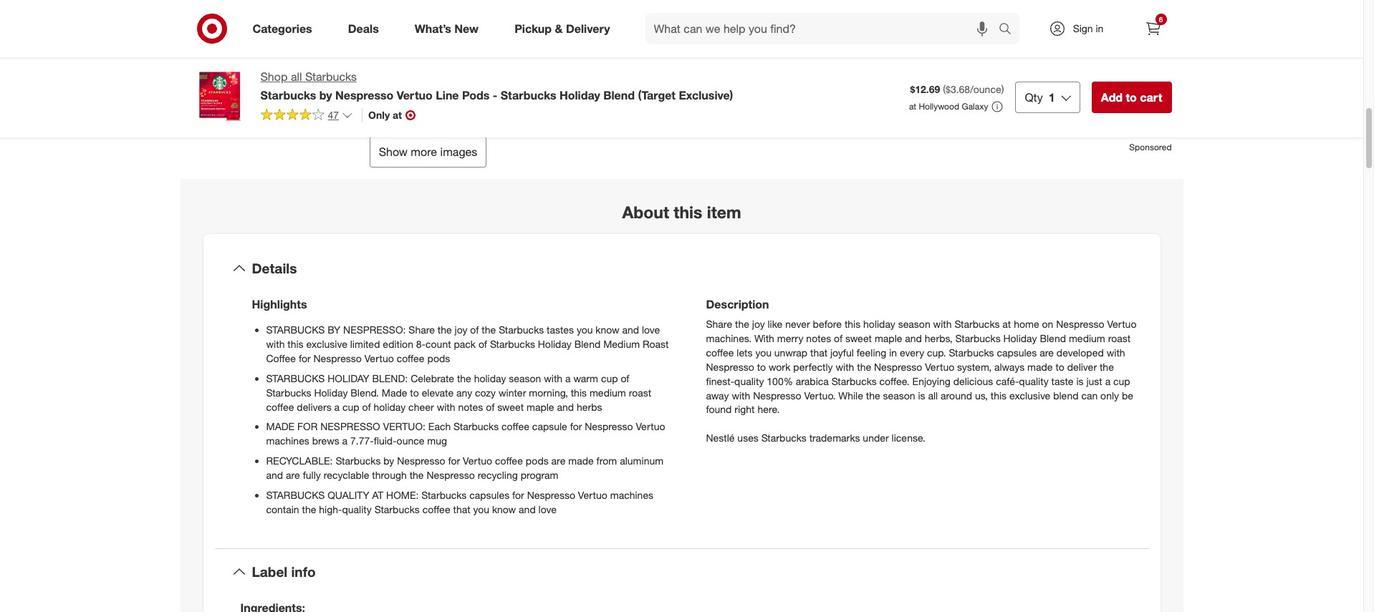 Task type: locate. For each thing, give the bounding box(es) containing it.
0 vertical spatial machines
[[266, 435, 310, 448]]

what's new
[[415, 21, 479, 36]]

uses
[[738, 433, 759, 445]]

0 vertical spatial is
[[1077, 375, 1084, 387]]

0 horizontal spatial machines
[[266, 435, 310, 448]]

know inside starbucks quality at home: starbucks capsules for nespresso vertuo machines contain the high-quality starbucks coffee that you know and love
[[492, 504, 516, 516]]

sign down 6 'link'
[[1140, 51, 1157, 62]]

roast down roast on the bottom left of page
[[629, 387, 652, 399]]

at left home
[[1003, 318, 1011, 330]]

season up winter
[[509, 372, 541, 385]]

tastes
[[547, 324, 574, 336]]

nespresso inside starbucks quality at home: starbucks capsules for nespresso vertuo machines contain the high-quality starbucks coffee that you know and love
[[527, 490, 576, 502]]

coffee down recyclable: starbucks by nespresso for vertuo coffee pods are made from aluminum and are fully recyclable through the nespresso recycling program
[[423, 504, 451, 516]]

about
[[622, 202, 669, 222]]

are down recyclable:
[[286, 470, 300, 482]]

1 vertical spatial starbucks
[[266, 372, 325, 385]]

and inside starbucks by nespresso: share the joy of the starbucks tastes you know and love with this exclusive limited edition 8-count pack of starbucks holiday blend medium roast coffee for nespresso vertuo coffee pods
[[622, 324, 639, 336]]

for down recycling
[[512, 490, 524, 502]]

pods down count at the left bottom of page
[[427, 352, 450, 364]]

season up herbs,
[[899, 318, 931, 330]]

made
[[266, 421, 295, 433]]

know down recycling
[[492, 504, 516, 516]]

pickup
[[515, 21, 552, 36]]

1 horizontal spatial that
[[811, 347, 828, 359]]

and down program
[[519, 504, 536, 516]]

to inside starbucks holiday blend: celebrate the holiday season with a warm cup of starbucks holiday blend. made to elevate any cozy winter morning, this medium roast coffee delivers a cup of holiday cheer with notes of sweet maple and herbs
[[410, 387, 419, 399]]

0 horizontal spatial capsules
[[470, 490, 510, 502]]

that up the perfectly
[[811, 347, 828, 359]]

1 horizontal spatial add to cart
[[1101, 90, 1163, 105]]

2 horizontal spatial blend
[[1040, 332, 1066, 344]]

coffee
[[706, 347, 734, 359], [397, 352, 425, 364], [266, 401, 294, 413], [502, 421, 530, 433], [495, 455, 523, 468], [423, 504, 451, 516]]

you right tastes
[[577, 324, 593, 336]]

1 horizontal spatial in
[[1096, 22, 1104, 34]]

and inside share the joy like never before this holiday season with starbucks at home on nespresso vertuo machines. with merry notes of sweet maple and herbs, starbucks holiday blend medium roast coffee lets you unwrap that joyful feeling in every cup. starbucks capsules are developed with nespresso to work perfectly with the nespresso vertuo system, always made to deliver the finest-quality 100% arabica starbucks coffee. enjoying delicious café-quality taste is just a cup away with nespresso vertuo. while the season is all around us, this exclusive blend can only be found right here.
[[905, 332, 922, 344]]

sign left 6 'link'
[[1073, 22, 1093, 34]]

know up 'medium'
[[596, 324, 620, 336]]

6
[[1159, 15, 1163, 24]]

are inside share the joy like never before this holiday season with starbucks at home on nespresso vertuo machines. with merry notes of sweet maple and herbs, starbucks holiday blend medium roast coffee lets you unwrap that joyful feeling in every cup. starbucks capsules are developed with nespresso to work perfectly with the nespresso vertuo system, always made to deliver the finest-quality 100% arabica starbucks coffee. enjoying delicious café-quality taste is just a cup away with nespresso vertuo. while the season is all around us, this exclusive blend can only be found right here.
[[1040, 347, 1054, 359]]

1 horizontal spatial cart
[[1141, 90, 1163, 105]]

0 vertical spatial maple
[[875, 332, 903, 344]]

roast inside starbucks holiday blend: celebrate the holiday season with a warm cup of starbucks holiday blend. made to elevate any cozy winter morning, this medium roast coffee delivers a cup of holiday cheer with notes of sweet maple and herbs
[[629, 387, 652, 399]]

quality
[[735, 375, 764, 387], [1019, 375, 1049, 387], [342, 504, 372, 516]]

1 horizontal spatial capsules
[[997, 347, 1037, 359]]

cart
[[918, 6, 940, 20], [1141, 90, 1163, 105]]

0 horizontal spatial add to cart
[[879, 6, 940, 20]]

0 horizontal spatial in
[[890, 347, 897, 359]]

1 horizontal spatial know
[[596, 324, 620, 336]]

pickup & delivery link
[[503, 13, 628, 44]]

sign in left 6 'link'
[[1073, 22, 1104, 34]]

at hollywood galaxy
[[909, 101, 989, 112]]

home
[[1014, 318, 1040, 330]]

0 vertical spatial are
[[1040, 347, 1054, 359]]

1 vertical spatial add to cart
[[1101, 90, 1163, 105]]

holiday up feeling
[[864, 318, 896, 330]]

1 vertical spatial sign in
[[1140, 51, 1166, 62]]

starbucks for starbucks holiday blend: celebrate the holiday season with a warm cup of starbucks holiday blend. made to elevate any cozy winter morning, this medium roast coffee delivers a cup of holiday cheer with notes of sweet maple and herbs
[[266, 372, 325, 385]]

coffee inside starbucks by nespresso: share the joy of the starbucks tastes you know and love with this exclusive limited edition 8-count pack of starbucks holiday blend medium roast coffee for nespresso vertuo coffee pods
[[397, 352, 425, 364]]

blend left (target on the left of the page
[[604, 88, 635, 102]]

the up just
[[1100, 361, 1114, 373]]

0 horizontal spatial love
[[539, 504, 557, 516]]

cup inside share the joy like never before this holiday season with starbucks at home on nespresso vertuo machines. with merry notes of sweet maple and herbs, starbucks holiday blend medium roast coffee lets you unwrap that joyful feeling in every cup. starbucks capsules are developed with nespresso to work perfectly with the nespresso vertuo system, always made to deliver the finest-quality 100% arabica starbucks coffee. enjoying delicious café-quality taste is just a cup away with nespresso vertuo. while the season is all around us, this exclusive blend can only be found right here.
[[1114, 375, 1131, 387]]

at
[[372, 490, 384, 502]]

the left the high-
[[302, 504, 316, 516]]

cup up be
[[1114, 375, 1131, 387]]

in down 6 'link'
[[1159, 51, 1166, 62]]

by up through
[[384, 455, 394, 468]]

sweet inside starbucks holiday blend: celebrate the holiday season with a warm cup of starbucks holiday blend. made to elevate any cozy winter morning, this medium roast coffee delivers a cup of holiday cheer with notes of sweet maple and herbs
[[498, 401, 524, 413]]

and up 'medium'
[[622, 324, 639, 336]]

of
[[470, 324, 479, 336], [834, 332, 843, 344], [479, 338, 487, 350], [621, 372, 630, 385], [362, 401, 371, 413], [486, 401, 495, 413]]

1 vertical spatial love
[[539, 504, 557, 516]]

0 horizontal spatial notes
[[458, 401, 483, 413]]

coffee up recycling
[[495, 455, 523, 468]]

you down with
[[756, 347, 772, 359]]

of down 'medium'
[[621, 372, 630, 385]]

starbucks
[[305, 70, 357, 84], [261, 88, 316, 102], [501, 88, 557, 102], [955, 318, 1000, 330], [499, 324, 544, 336], [956, 332, 1001, 344], [490, 338, 535, 350], [949, 347, 994, 359], [832, 375, 877, 387], [266, 387, 311, 399], [454, 421, 499, 433], [762, 433, 807, 445], [336, 455, 381, 468], [422, 490, 467, 502], [375, 504, 420, 516]]

are up program
[[552, 455, 566, 468]]

starbucks down highlights
[[266, 324, 325, 336]]

1 horizontal spatial exclusive
[[1010, 390, 1051, 402]]

registry
[[823, 50, 862, 64]]

2 vertical spatial in
[[890, 347, 897, 359]]

and inside starbucks holiday blend: celebrate the holiday season with a warm cup of starbucks holiday blend. made to elevate any cozy winter morning, this medium roast coffee delivers a cup of holiday cheer with notes of sweet maple and herbs
[[557, 401, 574, 413]]

images
[[440, 145, 478, 159]]

starbucks up contain
[[266, 490, 325, 502]]

joy up with
[[752, 318, 765, 330]]

sponsored
[[1130, 142, 1172, 153]]

quality down "always"
[[1019, 375, 1049, 387]]

1 vertical spatial capsules
[[470, 490, 510, 502]]

0 vertical spatial starbucks
[[266, 324, 325, 336]]

1 vertical spatial machines
[[610, 490, 654, 502]]

nespresso up holiday
[[314, 352, 362, 364]]

love
[[642, 324, 660, 336], [539, 504, 557, 516]]

pods inside starbucks by nespresso: share the joy of the starbucks tastes you know and love with this exclusive limited edition 8-count pack of starbucks holiday blend medium roast coffee for nespresso vertuo coffee pods
[[427, 352, 450, 364]]

cup down blend.
[[343, 401, 360, 413]]

medium inside share the joy like never before this holiday season with starbucks at home on nespresso vertuo machines. with merry notes of sweet maple and herbs, starbucks holiday blend medium roast coffee lets you unwrap that joyful feeling in every cup. starbucks capsules are developed with nespresso to work perfectly with the nespresso vertuo system, always made to deliver the finest-quality 100% arabica starbucks coffee. enjoying delicious café-quality taste is just a cup away with nespresso vertuo. while the season is all around us, this exclusive blend can only be found right here.
[[1069, 332, 1106, 344]]

coffee inside starbucks quality at home: starbucks capsules for nespresso vertuo machines contain the high-quality starbucks coffee that you know and love
[[423, 504, 451, 516]]

starbucks inside starbucks quality at home: starbucks capsules for nespresso vertuo machines contain the high-quality starbucks coffee that you know and love
[[266, 490, 325, 502]]

0 horizontal spatial maple
[[527, 401, 554, 413]]

1 vertical spatial in
[[1159, 51, 1166, 62]]

1 vertical spatial sign
[[1140, 51, 1157, 62]]

vertuo
[[397, 88, 433, 102], [1108, 318, 1137, 330], [365, 352, 394, 364], [925, 361, 955, 373], [636, 421, 665, 433], [463, 455, 492, 468], [578, 490, 608, 502]]

1 vertical spatial all
[[928, 390, 938, 402]]

this down warm
[[571, 387, 587, 399]]

0 horizontal spatial made
[[569, 455, 594, 468]]

add to cart
[[879, 6, 940, 20], [1101, 90, 1163, 105]]

1 starbucks from the top
[[266, 324, 325, 336]]

at down $12.69
[[909, 101, 917, 112]]

sign inside button
[[1140, 51, 1157, 62]]

nespresso down herbs
[[585, 421, 633, 433]]

of inside share the joy like never before this holiday season with starbucks at home on nespresso vertuo machines. with merry notes of sweet maple and herbs, starbucks holiday blend medium roast coffee lets you unwrap that joyful feeling in every cup. starbucks capsules are developed with nespresso to work perfectly with the nespresso vertuo system, always made to deliver the finest-quality 100% arabica starbucks coffee. enjoying delicious café-quality taste is just a cup away with nespresso vertuo. while the season is all around us, this exclusive blend can only be found right here.
[[834, 332, 843, 344]]

what's new link
[[403, 13, 497, 44]]

1 vertical spatial notes
[[458, 401, 483, 413]]

2 vertical spatial you
[[473, 504, 490, 516]]

by
[[319, 88, 332, 102], [384, 455, 394, 468]]

1 horizontal spatial love
[[642, 324, 660, 336]]

holiday inside starbucks holiday blend: celebrate the holiday season with a warm cup of starbucks holiday blend. made to elevate any cozy winter morning, this medium roast coffee delivers a cup of holiday cheer with notes of sweet maple and herbs
[[314, 387, 348, 399]]

joy inside starbucks by nespresso: share the joy of the starbucks tastes you know and love with this exclusive limited edition 8-count pack of starbucks holiday blend medium roast coffee for nespresso vertuo coffee pods
[[455, 324, 468, 336]]

sign in button
[[1130, 46, 1172, 69]]

only
[[1101, 390, 1120, 402]]

$12.69 ( $3.68 /ounce )
[[911, 83, 1004, 95]]

in inside share the joy like never before this holiday season with starbucks at home on nespresso vertuo machines. with merry notes of sweet maple and herbs, starbucks holiday blend medium roast coffee lets you unwrap that joyful feeling in every cup. starbucks capsules are developed with nespresso to work perfectly with the nespresso vertuo system, always made to deliver the finest-quality 100% arabica starbucks coffee. enjoying delicious café-quality taste is just a cup away with nespresso vertuo. while the season is all around us, this exclusive blend can only be found right here.
[[890, 347, 897, 359]]

2 vertical spatial starbucks
[[266, 490, 325, 502]]

cup
[[601, 372, 618, 385], [1114, 375, 1131, 387], [343, 401, 360, 413]]

share up machines.
[[706, 318, 733, 330]]

vertuo inside shop all starbucks starbucks by nespresso vertuo line pods - starbucks holiday blend (target exclusive)
[[397, 88, 433, 102]]

1 vertical spatial are
[[552, 455, 566, 468]]

starbucks inside recyclable: starbucks by nespresso for vertuo coffee pods are made from aluminum and are fully recyclable through the nespresso recycling program
[[336, 455, 381, 468]]

starbucks inside made for nespresso vertuo: each starbucks coffee capsule for nespresso vertuo machines brews a 7.77-fluid-ounce mug
[[454, 421, 499, 433]]

2 horizontal spatial at
[[1003, 318, 1011, 330]]

shop all starbucks starbucks by nespresso vertuo line pods - starbucks holiday blend (target exclusive)
[[261, 70, 733, 102]]

quality inside starbucks quality at home: starbucks capsules for nespresso vertuo machines contain the high-quality starbucks coffee that you know and love
[[342, 504, 372, 516]]

machines
[[266, 435, 310, 448], [610, 490, 654, 502]]

2 horizontal spatial you
[[756, 347, 772, 359]]

1 vertical spatial medium
[[590, 387, 626, 399]]

by up "47"
[[319, 88, 332, 102]]

celebrate
[[411, 372, 454, 385]]

all down enjoying
[[928, 390, 938, 402]]

is down enjoying
[[918, 390, 926, 402]]

holiday down home
[[1004, 332, 1037, 344]]

0 vertical spatial add to cart button
[[775, 0, 1043, 29]]

1 horizontal spatial made
[[1028, 361, 1053, 373]]

1 horizontal spatial blend
[[604, 88, 635, 102]]

highlights
[[252, 297, 307, 311]]

coffee up made
[[266, 401, 294, 413]]

quality down quality
[[342, 504, 372, 516]]

medium inside starbucks holiday blend: celebrate the holiday season with a warm cup of starbucks holiday blend. made to elevate any cozy winter morning, this medium roast coffee delivers a cup of holiday cheer with notes of sweet maple and herbs
[[590, 387, 626, 399]]

coffee left capsule
[[502, 421, 530, 433]]

holiday down delivery at the top of page
[[560, 88, 601, 102]]

starbucks inside starbucks holiday blend: celebrate the holiday season with a warm cup of starbucks holiday blend. made to elevate any cozy winter morning, this medium roast coffee delivers a cup of holiday cheer with notes of sweet maple and herbs
[[266, 372, 325, 385]]

coffee down 8-
[[397, 352, 425, 364]]

0 horizontal spatial joy
[[455, 324, 468, 336]]

exclusive down by
[[306, 338, 348, 350]]

0 horizontal spatial holiday
[[374, 401, 406, 413]]

1 vertical spatial sweet
[[498, 401, 524, 413]]

1 vertical spatial is
[[918, 390, 926, 402]]

to
[[903, 6, 914, 20], [1126, 90, 1137, 105], [757, 361, 766, 373], [1056, 361, 1065, 373], [410, 387, 419, 399]]

categories
[[253, 21, 312, 36]]

holiday
[[864, 318, 896, 330], [474, 372, 506, 385], [374, 401, 406, 413]]

love down program
[[539, 504, 557, 516]]

of down blend.
[[362, 401, 371, 413]]

share up 8-
[[409, 324, 435, 336]]

capsules inside starbucks quality at home: starbucks capsules for nespresso vertuo machines contain the high-quality starbucks coffee that you know and love
[[470, 490, 510, 502]]

categories link
[[240, 13, 330, 44]]

blend inside shop all starbucks starbucks by nespresso vertuo line pods - starbucks holiday blend (target exclusive)
[[604, 88, 635, 102]]

create or manage registry
[[728, 50, 862, 64]]

this
[[674, 202, 703, 222], [845, 318, 861, 330], [288, 338, 304, 350], [571, 387, 587, 399], [991, 390, 1007, 402]]

2 vertical spatial holiday
[[374, 401, 406, 413]]

trademarks
[[810, 433, 860, 445]]

sign in down 6 'link'
[[1140, 51, 1166, 62]]

recyclable
[[324, 470, 369, 482]]

1 vertical spatial by
[[384, 455, 394, 468]]

/ounce
[[971, 83, 1002, 95]]

you inside share the joy like never before this holiday season with starbucks at home on nespresso vertuo machines. with merry notes of sweet maple and herbs, starbucks holiday blend medium roast coffee lets you unwrap that joyful feeling in every cup. starbucks capsules are developed with nespresso to work perfectly with the nespresso vertuo system, always made to deliver the finest-quality 100% arabica starbucks coffee. enjoying delicious café-quality taste is just a cup away with nespresso vertuo. while the season is all around us, this exclusive blend can only be found right here.
[[756, 347, 772, 359]]

of up pack
[[470, 324, 479, 336]]

2 horizontal spatial cup
[[1114, 375, 1131, 387]]

holiday up cozy
[[474, 372, 506, 385]]

47
[[328, 109, 339, 121]]

maple inside starbucks holiday blend: celebrate the holiday season with a warm cup of starbucks holiday blend. made to elevate any cozy winter morning, this medium roast coffee delivers a cup of holiday cheer with notes of sweet maple and herbs
[[527, 401, 554, 413]]

0 vertical spatial roast
[[1109, 332, 1131, 344]]

1 vertical spatial you
[[756, 347, 772, 359]]

of down cozy
[[486, 401, 495, 413]]

pods
[[427, 352, 450, 364], [526, 455, 549, 468]]

nespresso down the ounce
[[397, 455, 445, 468]]

search
[[992, 23, 1027, 37]]

around
[[941, 390, 973, 402]]

exclusive down café-
[[1010, 390, 1051, 402]]

aluminum
[[620, 455, 664, 468]]

8-
[[416, 338, 426, 350]]

for
[[299, 352, 311, 364], [570, 421, 582, 433], [448, 455, 460, 468], [512, 490, 524, 502]]

that inside share the joy like never before this holiday season with starbucks at home on nespresso vertuo machines. with merry notes of sweet maple and herbs, starbucks holiday blend medium roast coffee lets you unwrap that joyful feeling in every cup. starbucks capsules are developed with nespresso to work perfectly with the nespresso vertuo system, always made to deliver the finest-quality 100% arabica starbucks coffee. enjoying delicious café-quality taste is just a cup away with nespresso vertuo. while the season is all around us, this exclusive blend can only be found right here.
[[811, 347, 828, 359]]

roast inside share the joy like never before this holiday season with starbucks at home on nespresso vertuo machines. with merry notes of sweet maple and herbs, starbucks holiday blend medium roast coffee lets you unwrap that joyful feeling in every cup. starbucks capsules are developed with nespresso to work perfectly with the nespresso vertuo system, always made to deliver the finest-quality 100% arabica starbucks coffee. enjoying delicious café-quality taste is just a cup away with nespresso vertuo. while the season is all around us, this exclusive blend can only be found right here.
[[1109, 332, 1131, 344]]

capsules down recycling
[[470, 490, 510, 502]]

the up cozy
[[482, 324, 496, 336]]

qty 1
[[1025, 90, 1056, 105]]

the up the home:
[[410, 470, 424, 482]]

at inside share the joy like never before this holiday season with starbucks at home on nespresso vertuo machines. with merry notes of sweet maple and herbs, starbucks holiday blend medium roast coffee lets you unwrap that joyful feeling in every cup. starbucks capsules are developed with nespresso to work perfectly with the nespresso vertuo system, always made to deliver the finest-quality 100% arabica starbucks coffee. enjoying delicious café-quality taste is just a cup away with nespresso vertuo. while the season is all around us, this exclusive blend can only be found right here.
[[1003, 318, 1011, 330]]

0 vertical spatial sign in
[[1073, 22, 1104, 34]]

0 vertical spatial know
[[596, 324, 620, 336]]

love inside starbucks quality at home: starbucks capsules for nespresso vertuo machines contain the high-quality starbucks coffee that you know and love
[[539, 504, 557, 516]]

season down coffee.
[[883, 390, 916, 402]]

in left 6 'link'
[[1096, 22, 1104, 34]]

quality
[[328, 490, 370, 502]]

are down on
[[1040, 347, 1054, 359]]

made inside recyclable: starbucks by nespresso for vertuo coffee pods are made from aluminum and are fully recyclable through the nespresso recycling program
[[569, 455, 594, 468]]

medium up herbs
[[590, 387, 626, 399]]

nespresso:
[[343, 324, 406, 336]]

made
[[382, 387, 407, 399]]

from
[[597, 455, 617, 468]]

share the joy like never before this holiday season with starbucks at home on nespresso vertuo machines. with merry notes of sweet maple and herbs, starbucks holiday blend medium roast coffee lets you unwrap that joyful feeling in every cup. starbucks capsules are developed with nespresso to work perfectly with the nespresso vertuo system, always made to deliver the finest-quality 100% arabica starbucks coffee. enjoying delicious café-quality taste is just a cup away with nespresso vertuo. while the season is all around us, this exclusive blend can only be found right here.
[[706, 318, 1137, 416]]

1 horizontal spatial add
[[1101, 90, 1123, 105]]

1 vertical spatial add
[[1101, 90, 1123, 105]]

pickup & delivery
[[515, 21, 610, 36]]

0 horizontal spatial quality
[[342, 504, 372, 516]]

capsules up "always"
[[997, 347, 1037, 359]]

0 horizontal spatial that
[[453, 504, 471, 516]]

away
[[706, 390, 729, 402]]

of right pack
[[479, 338, 487, 350]]

a inside share the joy like never before this holiday season with starbucks at home on nespresso vertuo machines. with merry notes of sweet maple and herbs, starbucks holiday blend medium roast coffee lets you unwrap that joyful feeling in every cup. starbucks capsules are developed with nespresso to work perfectly with the nespresso vertuo system, always made to deliver the finest-quality 100% arabica starbucks coffee. enjoying delicious café-quality taste is just a cup away with nespresso vertuo. while the season is all around us, this exclusive blend can only be found right here.
[[1106, 375, 1111, 387]]

0 horizontal spatial know
[[492, 504, 516, 516]]

maple inside share the joy like never before this holiday season with starbucks at home on nespresso vertuo machines. with merry notes of sweet maple and herbs, starbucks holiday blend medium roast coffee lets you unwrap that joyful feeling in every cup. starbucks capsules are developed with nespresso to work perfectly with the nespresso vertuo system, always made to deliver the finest-quality 100% arabica starbucks coffee. enjoying delicious café-quality taste is just a cup away with nespresso vertuo. while the season is all around us, this exclusive blend can only be found right here.
[[875, 332, 903, 344]]

1 horizontal spatial roast
[[1109, 332, 1131, 344]]

sign in link
[[1037, 13, 1126, 44]]

0 horizontal spatial cup
[[343, 401, 360, 413]]

program
[[521, 470, 559, 482]]

nespresso up starbucks quality at home: starbucks capsules for nespresso vertuo machines contain the high-quality starbucks coffee that you know and love
[[427, 470, 475, 482]]

0 vertical spatial season
[[899, 318, 931, 330]]

starbucks inside starbucks by nespresso: share the joy of the starbucks tastes you know and love with this exclusive limited edition 8-count pack of starbucks holiday blend medium roast coffee for nespresso vertuo coffee pods
[[266, 324, 325, 336]]

medium
[[1069, 332, 1106, 344], [590, 387, 626, 399]]

you down recycling
[[473, 504, 490, 516]]

nespresso up finest-
[[706, 361, 755, 373]]

with up coffee
[[266, 338, 285, 350]]

1 horizontal spatial joy
[[752, 318, 765, 330]]

machines.
[[706, 332, 752, 344]]

0 horizontal spatial add
[[879, 6, 900, 20]]

0 vertical spatial exclusive
[[306, 338, 348, 350]]

on
[[1042, 318, 1054, 330]]

and down recyclable:
[[266, 470, 283, 482]]

0 horizontal spatial are
[[286, 470, 300, 482]]

0 horizontal spatial cart
[[918, 6, 940, 20]]

coffee inside share the joy like never before this holiday season with starbucks at home on nespresso vertuo machines. with merry notes of sweet maple and herbs, starbucks holiday blend medium roast coffee lets you unwrap that joyful feeling in every cup. starbucks capsules are developed with nespresso to work perfectly with the nespresso vertuo system, always made to deliver the finest-quality 100% arabica starbucks coffee. enjoying delicious café-quality taste is just a cup away with nespresso vertuo. while the season is all around us, this exclusive blend can only be found right here.
[[706, 347, 734, 359]]

edition
[[383, 338, 413, 350]]

fully
[[303, 470, 321, 482]]

blend inside starbucks by nespresso: share the joy of the starbucks tastes you know and love with this exclusive limited edition 8-count pack of starbucks holiday blend medium roast coffee for nespresso vertuo coffee pods
[[575, 338, 601, 350]]

for down herbs
[[570, 421, 582, 433]]

sign
[[1073, 22, 1093, 34], [1140, 51, 1157, 62]]

love up roast on the bottom left of page
[[642, 324, 660, 336]]

0 vertical spatial sweet
[[846, 332, 872, 344]]

nespresso
[[335, 88, 394, 102], [1057, 318, 1105, 330], [314, 352, 362, 364], [706, 361, 755, 373], [874, 361, 923, 373], [753, 390, 802, 402], [585, 421, 633, 433], [397, 455, 445, 468], [427, 470, 475, 482], [527, 490, 576, 502]]

blend inside share the joy like never before this holiday season with starbucks at home on nespresso vertuo machines. with merry notes of sweet maple and herbs, starbucks holiday blend medium roast coffee lets you unwrap that joyful feeling in every cup. starbucks capsules are developed with nespresso to work perfectly with the nespresso vertuo system, always made to deliver the finest-quality 100% arabica starbucks coffee. enjoying delicious café-quality taste is just a cup away with nespresso vertuo. while the season is all around us, this exclusive blend can only be found right here.
[[1040, 332, 1066, 344]]

1 vertical spatial pods
[[526, 455, 549, 468]]

you
[[577, 324, 593, 336], [756, 347, 772, 359], [473, 504, 490, 516]]

cup right warm
[[601, 372, 618, 385]]

0 horizontal spatial sign in
[[1073, 22, 1104, 34]]

1 horizontal spatial sweet
[[846, 332, 872, 344]]

deals
[[348, 21, 379, 36]]

quality down lets
[[735, 375, 764, 387]]

this up coffee
[[288, 338, 304, 350]]

(target
[[638, 88, 676, 102]]

2 starbucks from the top
[[266, 372, 325, 385]]

with inside starbucks by nespresso: share the joy of the starbucks tastes you know and love with this exclusive limited edition 8-count pack of starbucks holiday blend medium roast coffee for nespresso vertuo coffee pods
[[266, 338, 285, 350]]

1 vertical spatial know
[[492, 504, 516, 516]]

0 vertical spatial that
[[811, 347, 828, 359]]

1 horizontal spatial maple
[[875, 332, 903, 344]]

work
[[769, 361, 791, 373]]

made up taste
[[1028, 361, 1053, 373]]

holiday inside starbucks by nespresso: share the joy of the starbucks tastes you know and love with this exclusive limited edition 8-count pack of starbucks holiday blend medium roast coffee for nespresso vertuo coffee pods
[[538, 338, 572, 350]]

and down morning,
[[557, 401, 574, 413]]

season inside starbucks holiday blend: celebrate the holiday season with a warm cup of starbucks holiday blend. made to elevate any cozy winter morning, this medium roast coffee delivers a cup of holiday cheer with notes of sweet maple and herbs
[[509, 372, 541, 385]]

joy up pack
[[455, 324, 468, 336]]

holiday down 'made'
[[374, 401, 406, 413]]

for down made for nespresso vertuo: each starbucks coffee capsule for nespresso vertuo machines brews a 7.77-fluid-ounce mug
[[448, 455, 460, 468]]

maple up feeling
[[875, 332, 903, 344]]

3 starbucks from the top
[[266, 490, 325, 502]]

nespresso inside made for nespresso vertuo: each starbucks coffee capsule for nespresso vertuo machines brews a 7.77-fluid-ounce mug
[[585, 421, 633, 433]]

coffee inside starbucks holiday blend: celebrate the holiday season with a warm cup of starbucks holiday blend. made to elevate any cozy winter morning, this medium roast coffee delivers a cup of holiday cheer with notes of sweet maple and herbs
[[266, 401, 294, 413]]

0 horizontal spatial add to cart button
[[775, 0, 1043, 29]]

the down feeling
[[857, 361, 872, 373]]

1 vertical spatial roast
[[629, 387, 652, 399]]

1 vertical spatial that
[[453, 504, 471, 516]]

pods up program
[[526, 455, 549, 468]]

0 vertical spatial love
[[642, 324, 660, 336]]

0 vertical spatial add to cart
[[879, 6, 940, 20]]

holiday inside shop all starbucks starbucks by nespresso vertuo line pods - starbucks holiday blend (target exclusive)
[[560, 88, 601, 102]]

0 horizontal spatial roast
[[629, 387, 652, 399]]

1 vertical spatial made
[[569, 455, 594, 468]]

a down nespresso
[[342, 435, 348, 448]]

add to cart for add to cart button to the left
[[879, 6, 940, 20]]

notes
[[807, 332, 832, 344], [458, 401, 483, 413]]

label info button
[[215, 550, 1149, 596]]

sign in
[[1073, 22, 1104, 34], [1140, 51, 1166, 62]]

made left from
[[569, 455, 594, 468]]

0 vertical spatial by
[[319, 88, 332, 102]]

with
[[755, 332, 775, 344]]

1 horizontal spatial share
[[706, 318, 733, 330]]

1 horizontal spatial by
[[384, 455, 394, 468]]

medium up developed
[[1069, 332, 1106, 344]]

all inside shop all starbucks starbucks by nespresso vertuo line pods - starbucks holiday blend (target exclusive)
[[291, 70, 302, 84]]

label
[[252, 564, 288, 581]]

café-
[[996, 375, 1019, 387]]

you inside starbucks by nespresso: share the joy of the starbucks tastes you know and love with this exclusive limited edition 8-count pack of starbucks holiday blend medium roast coffee for nespresso vertuo coffee pods
[[577, 324, 593, 336]]

blend left 'medium'
[[575, 338, 601, 350]]

2 horizontal spatial are
[[1040, 347, 1054, 359]]

cozy
[[475, 387, 496, 399]]

0 horizontal spatial blend
[[575, 338, 601, 350]]

exclusive inside share the joy like never before this holiday season with starbucks at home on nespresso vertuo machines. with merry notes of sweet maple and herbs, starbucks holiday blend medium roast coffee lets you unwrap that joyful feeling in every cup. starbucks capsules are developed with nespresso to work perfectly with the nespresso vertuo system, always made to deliver the finest-quality 100% arabica starbucks coffee. enjoying delicious café-quality taste is just a cup away with nespresso vertuo. while the season is all around us, this exclusive blend can only be found right here.
[[1010, 390, 1051, 402]]

0 vertical spatial medium
[[1069, 332, 1106, 344]]

label info
[[252, 564, 316, 581]]

1 horizontal spatial notes
[[807, 332, 832, 344]]

1 horizontal spatial medium
[[1069, 332, 1106, 344]]

is left just
[[1077, 375, 1084, 387]]

notes down before
[[807, 332, 832, 344]]

the up the any
[[457, 372, 471, 385]]

2 horizontal spatial in
[[1159, 51, 1166, 62]]



Task type: describe. For each thing, give the bounding box(es) containing it.
never
[[786, 318, 810, 330]]

share inside starbucks by nespresso: share the joy of the starbucks tastes you know and love with this exclusive limited edition 8-count pack of starbucks holiday blend medium roast coffee for nespresso vertuo coffee pods
[[409, 324, 435, 336]]

image gallery element
[[192, 0, 665, 168]]

exclusive)
[[679, 88, 733, 102]]

cup.
[[927, 347, 946, 359]]

1 horizontal spatial add to cart button
[[1092, 82, 1172, 113]]

machines inside starbucks quality at home: starbucks capsules for nespresso vertuo machines contain the high-quality starbucks coffee that you know and love
[[610, 490, 654, 502]]

this right before
[[845, 318, 861, 330]]

more
[[411, 145, 437, 159]]

machines inside made for nespresso vertuo: each starbucks coffee capsule for nespresso vertuo machines brews a 7.77-fluid-ounce mug
[[266, 435, 310, 448]]

details
[[252, 260, 297, 276]]

image of starbucks by nespresso vertuo line pods - starbucks holiday blend (target exclusive) image
[[192, 69, 249, 126]]

elevate
[[422, 387, 454, 399]]

what's
[[415, 21, 451, 36]]

show more images
[[379, 145, 478, 159]]

in inside button
[[1159, 51, 1166, 62]]

be
[[1122, 390, 1134, 402]]

through
[[372, 470, 407, 482]]

vertuo inside starbucks by nespresso: share the joy of the starbucks tastes you know and love with this exclusive limited edition 8-count pack of starbucks holiday blend medium roast coffee for nespresso vertuo coffee pods
[[365, 352, 394, 364]]

1 horizontal spatial quality
[[735, 375, 764, 387]]

for inside starbucks quality at home: starbucks capsules for nespresso vertuo machines contain the high-quality starbucks coffee that you know and love
[[512, 490, 524, 502]]

0 vertical spatial add
[[879, 6, 900, 20]]

starbucks holiday blend: celebrate the holiday season with a warm cup of starbucks holiday blend. made to elevate any cozy winter morning, this medium roast coffee delivers a cup of holiday cheer with notes of sweet maple and herbs
[[266, 372, 652, 413]]

1 horizontal spatial cup
[[601, 372, 618, 385]]

herbs,
[[925, 332, 953, 344]]

-
[[493, 88, 498, 102]]

roast
[[643, 338, 669, 350]]

2 horizontal spatial quality
[[1019, 375, 1049, 387]]

this inside starbucks by nespresso: share the joy of the starbucks tastes you know and love with this exclusive limited edition 8-count pack of starbucks holiday blend medium roast coffee for nespresso vertuo coffee pods
[[288, 338, 304, 350]]

starbucks holiday blend  nespresso vl , 4 of 9 image
[[192, 0, 423, 125]]

7.77-
[[350, 435, 374, 448]]

holiday inside share the joy like never before this holiday season with starbucks at home on nespresso vertuo machines. with merry notes of sweet maple and herbs, starbucks holiday blend medium roast coffee lets you unwrap that joyful feeling in every cup. starbucks capsules are developed with nespresso to work perfectly with the nespresso vertuo system, always made to deliver the finest-quality 100% arabica starbucks coffee. enjoying delicious café-quality taste is just a cup away with nespresso vertuo. while the season is all around us, this exclusive blend can only be found right here.
[[1004, 332, 1037, 344]]

merry
[[777, 332, 804, 344]]

nespresso up coffee.
[[874, 361, 923, 373]]

like
[[768, 318, 783, 330]]

limited
[[350, 338, 380, 350]]

capsules inside share the joy like never before this holiday season with starbucks at home on nespresso vertuo machines. with merry notes of sweet maple and herbs, starbucks holiday blend medium roast coffee lets you unwrap that joyful feeling in every cup. starbucks capsules are developed with nespresso to work perfectly with the nespresso vertuo system, always made to deliver the finest-quality 100% arabica starbucks coffee. enjoying delicious café-quality taste is just a cup away with nespresso vertuo. while the season is all around us, this exclusive blend can only be found right here.
[[997, 347, 1037, 359]]

a left warm
[[565, 372, 571, 385]]

herbs
[[577, 401, 602, 413]]

item
[[707, 202, 742, 222]]

details button
[[215, 246, 1149, 291]]

lets
[[737, 347, 753, 359]]

coffee inside recyclable: starbucks by nespresso for vertuo coffee pods are made from aluminum and are fully recyclable through the nespresso recycling program
[[495, 455, 523, 468]]

notes inside share the joy like never before this holiday season with starbucks at home on nespresso vertuo machines. with merry notes of sweet maple and herbs, starbucks holiday blend medium roast coffee lets you unwrap that joyful feeling in every cup. starbucks capsules are developed with nespresso to work perfectly with the nespresso vertuo system, always made to deliver the finest-quality 100% arabica starbucks coffee. enjoying delicious café-quality taste is just a cup away with nespresso vertuo. while the season is all around us, this exclusive blend can only be found right here.
[[807, 332, 832, 344]]

this down café-
[[991, 390, 1007, 402]]

a right delivers
[[334, 401, 340, 413]]

only at
[[368, 109, 402, 121]]

blend:
[[372, 372, 408, 385]]

here.
[[758, 404, 780, 416]]

1 horizontal spatial is
[[1077, 375, 1084, 387]]

the inside recyclable: starbucks by nespresso for vertuo coffee pods are made from aluminum and are fully recyclable through the nespresso recycling program
[[410, 470, 424, 482]]

2 vertical spatial season
[[883, 390, 916, 402]]

only
[[368, 109, 390, 121]]

love inside starbucks by nespresso: share the joy of the starbucks tastes you know and love with this exclusive limited edition 8-count pack of starbucks holiday blend medium roast coffee for nespresso vertuo coffee pods
[[642, 324, 660, 336]]

vertuo inside made for nespresso vertuo: each starbucks coffee capsule for nespresso vertuo machines brews a 7.77-fluid-ounce mug
[[636, 421, 665, 433]]

home:
[[386, 490, 419, 502]]

mug
[[427, 435, 447, 448]]

add to cart for right add to cart button
[[1101, 90, 1163, 105]]

with up herbs,
[[934, 318, 952, 330]]

each
[[428, 421, 451, 433]]

sweet inside share the joy like never before this holiday season with starbucks at home on nespresso vertuo machines. with merry notes of sweet maple and herbs, starbucks holiday blend medium roast coffee lets you unwrap that joyful feeling in every cup. starbucks capsules are developed with nespresso to work perfectly with the nespresso vertuo system, always made to deliver the finest-quality 100% arabica starbucks coffee. enjoying delicious café-quality taste is just a cup away with nespresso vertuo. while the season is all around us, this exclusive blend can only be found right here.
[[846, 332, 872, 344]]

0 vertical spatial cart
[[918, 6, 940, 20]]

pods
[[462, 88, 490, 102]]

for inside starbucks by nespresso: share the joy of the starbucks tastes you know and love with this exclusive limited edition 8-count pack of starbucks holiday blend medium roast coffee for nespresso vertuo coffee pods
[[299, 352, 311, 364]]

with right developed
[[1107, 347, 1126, 359]]

this left 'item'
[[674, 202, 703, 222]]

the inside starbucks quality at home: starbucks capsules for nespresso vertuo machines contain the high-quality starbucks coffee that you know and love
[[302, 504, 316, 516]]

nespresso up developed
[[1057, 318, 1105, 330]]

blend
[[1054, 390, 1079, 402]]

starbucks by nespresso: share the joy of the starbucks tastes you know and love with this exclusive limited edition 8-count pack of starbucks holiday blend medium roast coffee for nespresso vertuo coffee pods
[[266, 324, 669, 364]]

line
[[436, 88, 459, 102]]

vertuo inside starbucks quality at home: starbucks capsules for nespresso vertuo machines contain the high-quality starbucks coffee that you know and love
[[578, 490, 608, 502]]

with up right
[[732, 390, 751, 402]]

holiday inside share the joy like never before this holiday season with starbucks at home on nespresso vertuo machines. with merry notes of sweet maple and herbs, starbucks holiday blend medium roast coffee lets you unwrap that joyful feeling in every cup. starbucks capsules are developed with nespresso to work perfectly with the nespresso vertuo system, always made to deliver the finest-quality 100% arabica starbucks coffee. enjoying delicious café-quality taste is just a cup away with nespresso vertuo. while the season is all around us, this exclusive blend can only be found right here.
[[864, 318, 896, 330]]

and inside starbucks quality at home: starbucks capsules for nespresso vertuo machines contain the high-quality starbucks coffee that you know and love
[[519, 504, 536, 516]]

2 vertical spatial are
[[286, 470, 300, 482]]

recyclable: starbucks by nespresso for vertuo coffee pods are made from aluminum and are fully recyclable through the nespresso recycling program
[[266, 455, 664, 482]]

coffee inside made for nespresso vertuo: each starbucks coffee capsule for nespresso vertuo machines brews a 7.77-fluid-ounce mug
[[502, 421, 530, 433]]

(
[[943, 83, 946, 95]]

cheer
[[409, 401, 434, 413]]

sign in inside button
[[1140, 51, 1166, 62]]

nespresso
[[320, 421, 380, 433]]

starbucks holiday blend  nespresso vl , 5 of 9 image
[[434, 0, 665, 125]]

made for nespresso vertuo: each starbucks coffee capsule for nespresso vertuo machines brews a 7.77-fluid-ounce mug
[[266, 421, 665, 448]]

that inside starbucks quality at home: starbucks capsules for nespresso vertuo machines contain the high-quality starbucks coffee that you know and love
[[453, 504, 471, 516]]

nespresso inside shop all starbucks starbucks by nespresso vertuo line pods - starbucks holiday blend (target exclusive)
[[335, 88, 394, 102]]

share inside share the joy like never before this holiday season with starbucks at home on nespresso vertuo machines. with merry notes of sweet maple and herbs, starbucks holiday blend medium roast coffee lets you unwrap that joyful feeling in every cup. starbucks capsules are developed with nespresso to work perfectly with the nespresso vertuo system, always made to deliver the finest-quality 100% arabica starbucks coffee. enjoying delicious café-quality taste is just a cup away with nespresso vertuo. while the season is all around us, this exclusive blend can only be found right here.
[[706, 318, 733, 330]]

recyclable:
[[266, 455, 333, 468]]

you inside starbucks quality at home: starbucks capsules for nespresso vertuo machines contain the high-quality starbucks coffee that you know and love
[[473, 504, 490, 516]]

high-
[[319, 504, 342, 516]]

6 link
[[1138, 13, 1169, 44]]

know inside starbucks by nespresso: share the joy of the starbucks tastes you know and love with this exclusive limited edition 8-count pack of starbucks holiday blend medium roast coffee for nespresso vertuo coffee pods
[[596, 324, 620, 336]]

with down joyful
[[836, 361, 855, 373]]

taste
[[1052, 375, 1074, 387]]

0 vertical spatial in
[[1096, 22, 1104, 34]]

just
[[1087, 375, 1103, 387]]

by inside shop all starbucks starbucks by nespresso vertuo line pods - starbucks holiday blend (target exclusive)
[[319, 88, 332, 102]]

with up morning,
[[544, 372, 563, 385]]

by
[[328, 324, 341, 336]]

this inside starbucks holiday blend: celebrate the holiday season with a warm cup of starbucks holiday blend. made to elevate any cozy winter morning, this medium roast coffee delivers a cup of holiday cheer with notes of sweet maple and herbs
[[571, 387, 587, 399]]

a inside made for nespresso vertuo: each starbucks coffee capsule for nespresso vertuo machines brews a 7.77-fluid-ounce mug
[[342, 435, 348, 448]]

for
[[297, 421, 318, 433]]

1 horizontal spatial are
[[552, 455, 566, 468]]

notes inside starbucks holiday blend: celebrate the holiday season with a warm cup of starbucks holiday blend. made to elevate any cozy winter morning, this medium roast coffee delivers a cup of holiday cheer with notes of sweet maple and herbs
[[458, 401, 483, 413]]

starbucks for starbucks by nespresso: share the joy of the starbucks tastes you know and love with this exclusive limited edition 8-count pack of starbucks holiday blend medium roast coffee for nespresso vertuo coffee pods
[[266, 324, 325, 336]]

arabica
[[796, 375, 829, 387]]

nespresso down 100%
[[753, 390, 802, 402]]

the inside starbucks holiday blend: celebrate the holiday season with a warm cup of starbucks holiday blend. made to elevate any cozy winter morning, this medium roast coffee delivers a cup of holiday cheer with notes of sweet maple and herbs
[[457, 372, 471, 385]]

pods inside recyclable: starbucks by nespresso for vertuo coffee pods are made from aluminum and are fully recyclable through the nespresso recycling program
[[526, 455, 549, 468]]

vertuo inside recyclable: starbucks by nespresso for vertuo coffee pods are made from aluminum and are fully recyclable through the nespresso recycling program
[[463, 455, 492, 468]]

unwrap
[[775, 347, 808, 359]]

joy inside share the joy like never before this holiday season with starbucks at home on nespresso vertuo machines. with merry notes of sweet maple and herbs, starbucks holiday blend medium roast coffee lets you unwrap that joyful feeling in every cup. starbucks capsules are developed with nespresso to work perfectly with the nespresso vertuo system, always made to deliver the finest-quality 100% arabica starbucks coffee. enjoying delicious café-quality taste is just a cup away with nespresso vertuo. while the season is all around us, this exclusive blend can only be found right here.
[[752, 318, 765, 330]]

the up count at the left bottom of page
[[438, 324, 452, 336]]

delicious
[[954, 375, 994, 387]]

deliver
[[1068, 361, 1097, 373]]

developed
[[1057, 347, 1104, 359]]

for inside recyclable: starbucks by nespresso for vertuo coffee pods are made from aluminum and are fully recyclable through the nespresso recycling program
[[448, 455, 460, 468]]

nespresso inside starbucks by nespresso: share the joy of the starbucks tastes you know and love with this exclusive limited edition 8-count pack of starbucks holiday blend medium roast coffee for nespresso vertuo coffee pods
[[314, 352, 362, 364]]

coffee
[[266, 352, 296, 364]]

1 horizontal spatial at
[[909, 101, 917, 112]]

all inside share the joy like never before this holiday season with starbucks at home on nespresso vertuo machines. with merry notes of sweet maple and herbs, starbucks holiday blend medium roast coffee lets you unwrap that joyful feeling in every cup. starbucks capsules are developed with nespresso to work perfectly with the nespresso vertuo system, always made to deliver the finest-quality 100% arabica starbucks coffee. enjoying delicious café-quality taste is just a cup away with nespresso vertuo. while the season is all around us, this exclusive blend can only be found right here.
[[928, 390, 938, 402]]

blend.
[[351, 387, 379, 399]]

count
[[426, 338, 451, 350]]

deals link
[[336, 13, 397, 44]]

info
[[291, 564, 316, 581]]

can
[[1082, 390, 1098, 402]]

contain
[[266, 504, 299, 516]]

right
[[735, 404, 755, 416]]

$12.69
[[911, 83, 941, 95]]

found
[[706, 404, 732, 416]]

0 horizontal spatial at
[[393, 109, 402, 121]]

the up machines.
[[735, 318, 750, 330]]

0 horizontal spatial sign
[[1073, 22, 1093, 34]]

morning,
[[529, 387, 568, 399]]

made inside share the joy like never before this holiday season with starbucks at home on nespresso vertuo machines. with merry notes of sweet maple and herbs, starbucks holiday blend medium roast coffee lets you unwrap that joyful feeling in every cup. starbucks capsules are developed with nespresso to work perfectly with the nespresso vertuo system, always made to deliver the finest-quality 100% arabica starbucks coffee. enjoying delicious café-quality taste is just a cup away with nespresso vertuo. while the season is all around us, this exclusive blend can only be found right here.
[[1028, 361, 1053, 373]]

under
[[863, 433, 889, 445]]

0 horizontal spatial is
[[918, 390, 926, 402]]

starbucks inside starbucks holiday blend: celebrate the holiday season with a warm cup of starbucks holiday blend. made to elevate any cozy winter morning, this medium roast coffee delivers a cup of holiday cheer with notes of sweet maple and herbs
[[266, 387, 311, 399]]

enjoying
[[913, 375, 951, 387]]

with down elevate
[[437, 401, 456, 413]]

100%
[[767, 375, 793, 387]]

by inside recyclable: starbucks by nespresso for vertuo coffee pods are made from aluminum and are fully recyclable through the nespresso recycling program
[[384, 455, 394, 468]]

before
[[813, 318, 842, 330]]

1 horizontal spatial holiday
[[474, 372, 506, 385]]

us,
[[975, 390, 988, 402]]

pack
[[454, 338, 476, 350]]

for inside made for nespresso vertuo: each starbucks coffee capsule for nespresso vertuo machines brews a 7.77-fluid-ounce mug
[[570, 421, 582, 433]]

starbucks for starbucks quality at home: starbucks capsules for nespresso vertuo machines contain the high-quality starbucks coffee that you know and love
[[266, 490, 325, 502]]

nestlé uses starbucks trademarks under license.​
[[706, 433, 926, 445]]

$3.68
[[946, 83, 971, 95]]

What can we help you find? suggestions appear below search field
[[645, 13, 1002, 44]]

1 vertical spatial cart
[[1141, 90, 1163, 105]]

exclusive inside starbucks by nespresso: share the joy of the starbucks tastes you know and love with this exclusive limited edition 8-count pack of starbucks holiday blend medium roast coffee for nespresso vertuo coffee pods
[[306, 338, 348, 350]]

the right "while"
[[866, 390, 881, 402]]

system,
[[958, 361, 992, 373]]

and inside recyclable: starbucks by nespresso for vertuo coffee pods are made from aluminum and are fully recyclable through the nespresso recycling program
[[266, 470, 283, 482]]



Task type: vqa. For each thing, say whether or not it's contained in the screenshot.
Disney Frozen
no



